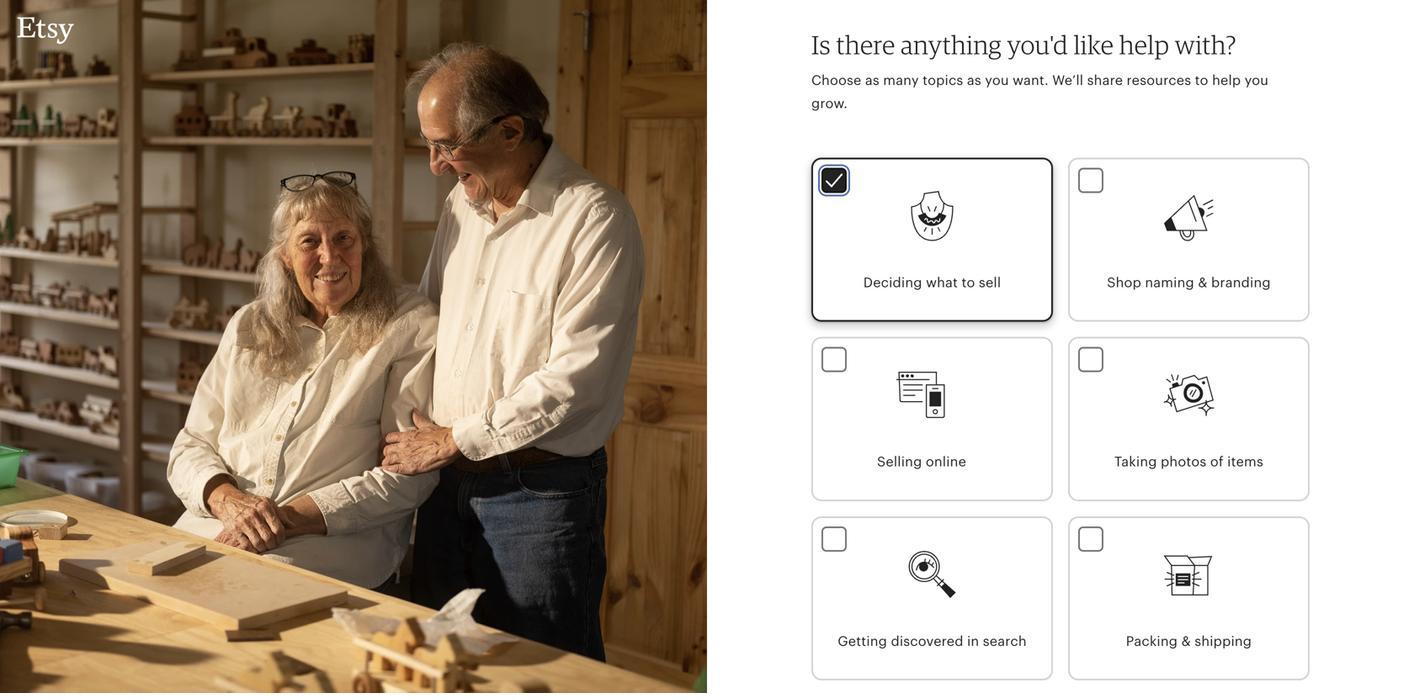 Task type: locate. For each thing, give the bounding box(es) containing it.
as
[[865, 73, 880, 88], [967, 73, 981, 88]]

naming
[[1145, 275, 1195, 290]]

help inside the choose as many topics as you want. we'll share resources to help you grow.
[[1212, 73, 1241, 88]]

you
[[985, 73, 1009, 88], [1245, 73, 1269, 88]]

to left sell
[[962, 275, 975, 290]]

you'd
[[1007, 29, 1068, 60]]

to
[[1195, 73, 1209, 88], [962, 275, 975, 290]]

is
[[812, 29, 831, 60]]

1 vertical spatial &
[[1182, 634, 1191, 649]]

selling online
[[877, 455, 966, 470]]

0 vertical spatial to
[[1195, 73, 1209, 88]]

is there anything you'd like help with?
[[812, 29, 1237, 60]]

photos
[[1161, 455, 1207, 470]]

1 as from the left
[[865, 73, 880, 88]]

help
[[1119, 29, 1170, 60], [1212, 73, 1241, 88]]

0 horizontal spatial help
[[1119, 29, 1170, 60]]

1 vertical spatial help
[[1212, 73, 1241, 88]]

shipping
[[1195, 634, 1252, 649]]

0 horizontal spatial &
[[1182, 634, 1191, 649]]

choose as many topics as you want. we'll share resources to help you grow.
[[812, 73, 1269, 111]]

& right naming
[[1198, 275, 1208, 290]]

help up resources
[[1119, 29, 1170, 60]]

1 horizontal spatial help
[[1212, 73, 1241, 88]]

shop
[[1107, 275, 1142, 290]]

0 horizontal spatial to
[[962, 275, 975, 290]]

as right topics
[[967, 73, 981, 88]]

with?
[[1175, 29, 1237, 60]]

1 horizontal spatial &
[[1198, 275, 1208, 290]]

&
[[1198, 275, 1208, 290], [1182, 634, 1191, 649]]

0 horizontal spatial as
[[865, 73, 880, 88]]

0 horizontal spatial you
[[985, 73, 1009, 88]]

help down with? in the top right of the page
[[1212, 73, 1241, 88]]

as left many
[[865, 73, 880, 88]]

getting discovered in search
[[838, 634, 1027, 649]]

1 vertical spatial to
[[962, 275, 975, 290]]

grow.
[[812, 96, 848, 111]]

packing & shipping
[[1126, 634, 1252, 649]]

to down with? in the top right of the page
[[1195, 73, 1209, 88]]

& right packing
[[1182, 634, 1191, 649]]

1 horizontal spatial as
[[967, 73, 981, 88]]

1 horizontal spatial you
[[1245, 73, 1269, 88]]

1 horizontal spatial to
[[1195, 73, 1209, 88]]

we'll
[[1052, 73, 1084, 88]]

branding
[[1211, 275, 1271, 290]]



Task type: describe. For each thing, give the bounding box(es) containing it.
in
[[967, 634, 979, 649]]

sell
[[979, 275, 1001, 290]]

0 vertical spatial help
[[1119, 29, 1170, 60]]

taking
[[1115, 455, 1157, 470]]

2 as from the left
[[967, 73, 981, 88]]

to inside the choose as many topics as you want. we'll share resources to help you grow.
[[1195, 73, 1209, 88]]

search
[[983, 634, 1027, 649]]

deciding
[[863, 275, 922, 290]]

deciding what to sell
[[863, 275, 1001, 290]]

taking photos of items
[[1115, 455, 1264, 470]]

getting
[[838, 634, 887, 649]]

online
[[926, 455, 966, 470]]

choose
[[812, 73, 862, 88]]

discovered
[[891, 634, 964, 649]]

many
[[883, 73, 919, 88]]

packing
[[1126, 634, 1178, 649]]

share
[[1087, 73, 1123, 88]]

shop naming & branding
[[1107, 275, 1271, 290]]

like
[[1074, 29, 1114, 60]]

selling
[[877, 455, 922, 470]]

of
[[1210, 455, 1224, 470]]

want.
[[1013, 73, 1049, 88]]

anything
[[901, 29, 1002, 60]]

2 you from the left
[[1245, 73, 1269, 88]]

topics
[[923, 73, 963, 88]]

resources
[[1127, 73, 1191, 88]]

0 vertical spatial &
[[1198, 275, 1208, 290]]

what
[[926, 275, 958, 290]]

items
[[1228, 455, 1264, 470]]

there
[[836, 29, 895, 60]]

1 you from the left
[[985, 73, 1009, 88]]



Task type: vqa. For each thing, say whether or not it's contained in the screenshot.
Bath & Beauty image
no



